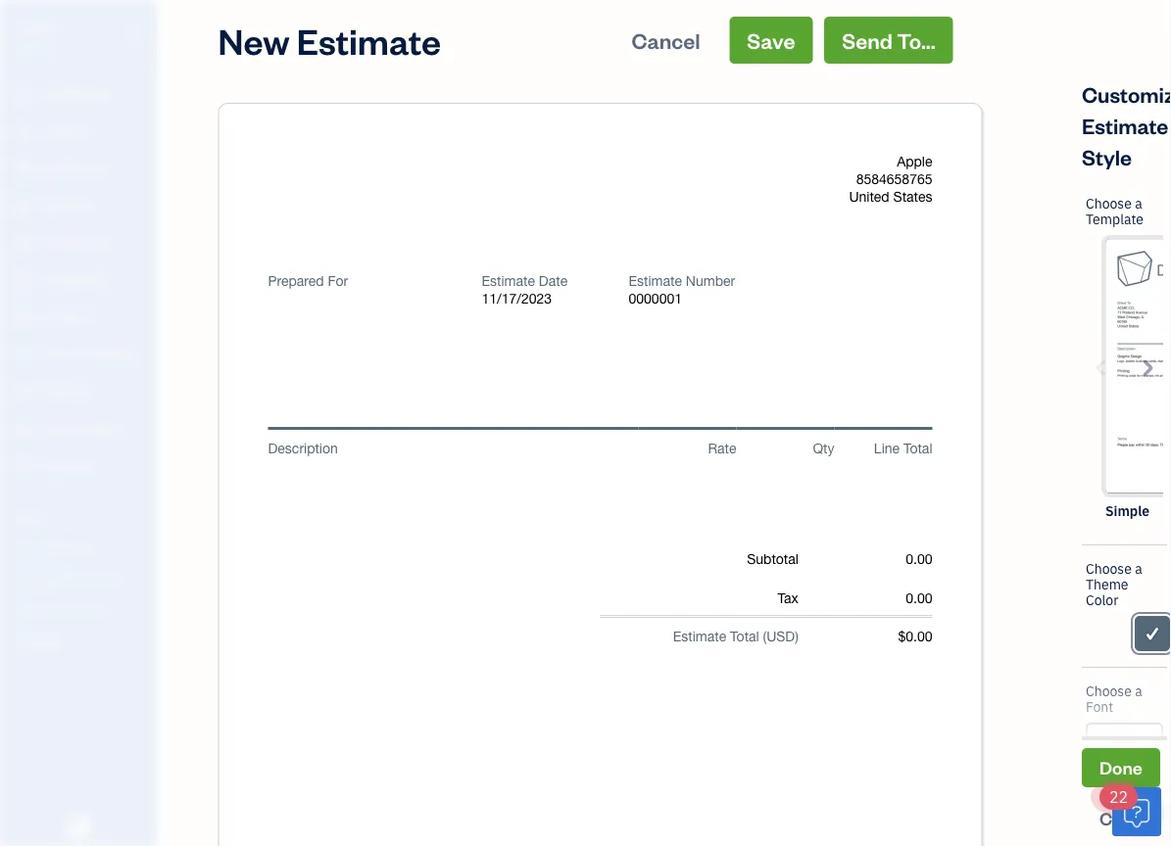 Task type: describe. For each thing, give the bounding box(es) containing it.
choose a font element
[[1082, 668, 1167, 783]]

2 0.00 from the top
[[906, 590, 932, 607]]

estimate total ( usd )
[[673, 629, 799, 645]]

1 vertical spatial customiz
[[1111, 804, 1171, 847]]

qty
[[813, 441, 834, 457]]

exclamationcircle image
[[1090, 803, 1103, 827]]

chart image
[[13, 420, 36, 440]]

done button
[[1082, 749, 1160, 788]]

$0.00
[[898, 629, 932, 645]]

color
[[1086, 591, 1118, 610]]

previous image
[[1091, 356, 1113, 379]]

22 button
[[1100, 785, 1161, 837]]

Estimate date in MM/DD/YYYY format text field
[[482, 291, 599, 307]]

estimate for estimate total ( usd )
[[673, 629, 726, 645]]

apple 8584658765 united states
[[849, 153, 932, 205]]

rate
[[708, 441, 736, 457]]

a for choose a template
[[1135, 195, 1142, 213]]

invoice image
[[13, 197, 36, 217]]

choose a font
[[1086, 683, 1142, 716]]

number
[[686, 273, 735, 289]]

prepared for
[[268, 273, 348, 289]]

usd
[[767, 629, 795, 645]]

choose for font
[[1086, 683, 1132, 701]]

settings image
[[15, 633, 151, 649]]

payment image
[[13, 234, 36, 254]]

choose for template
[[1086, 195, 1132, 213]]

prepared
[[268, 273, 324, 289]]

choose a theme color element
[[1081, 546, 1171, 668]]

choose a template
[[1086, 195, 1144, 228]]

description
[[268, 441, 338, 457]]

22
[[1109, 787, 1128, 808]]

money image
[[13, 383, 36, 403]]

tax
[[778, 590, 799, 607]]

0 vertical spatial cancel
[[632, 26, 700, 54]]

items and services image
[[15, 570, 151, 586]]

1 vertical spatial cancel
[[1100, 808, 1157, 831]]

united
[[849, 189, 890, 205]]

team members image
[[15, 539, 151, 555]]

apple for customiz
[[16, 17, 58, 38]]

Enter an Estimate # text field
[[629, 291, 683, 307]]

freshbooks image
[[63, 815, 94, 839]]

send to...
[[842, 26, 935, 54]]

)
[[795, 629, 799, 645]]

send
[[842, 26, 893, 54]]

save
[[747, 26, 795, 54]]

expense image
[[13, 271, 36, 291]]

apps image
[[15, 508, 151, 523]]

(
[[763, 629, 767, 645]]

estimate for estimate number
[[629, 273, 682, 289]]

dashboard image
[[13, 85, 36, 105]]



Task type: locate. For each thing, give the bounding box(es) containing it.
choose for theme
[[1086, 560, 1132, 578]]

choose inside choose a template
[[1086, 195, 1132, 213]]

a inside choose a template
[[1135, 195, 1142, 213]]

customiz
[[1082, 80, 1171, 171], [1111, 804, 1171, 847]]

client image
[[13, 122, 36, 142]]

apple up the 8584658765
[[897, 153, 932, 170]]

2 vertical spatial a
[[1135, 683, 1142, 701]]

total right line
[[903, 441, 932, 457]]

modern
[[1100, 735, 1153, 755]]

estimate
[[297, 17, 441, 63], [482, 273, 535, 289], [629, 273, 682, 289], [673, 629, 726, 645]]

1 0.00 from the top
[[906, 551, 932, 567]]

a inside choose a font
[[1135, 683, 1142, 701]]

1 horizontal spatial apple
[[897, 153, 932, 170]]

save button
[[729, 17, 813, 64]]

a
[[1135, 195, 1142, 213], [1135, 560, 1142, 578], [1135, 683, 1142, 701]]

estimate image
[[13, 160, 36, 179]]

cancel
[[632, 26, 700, 54], [1100, 808, 1157, 831]]

new estimate
[[218, 17, 441, 63]]

customiz right exclamationcircle icon
[[1111, 804, 1171, 847]]

8584658765
[[856, 171, 932, 187]]

choose inside choose a font
[[1086, 683, 1132, 701]]

1 horizontal spatial total
[[903, 441, 932, 457]]

main element
[[0, 0, 206, 847]]

owner
[[16, 39, 52, 55]]

states
[[893, 189, 932, 205]]

0 vertical spatial apple
[[16, 17, 58, 38]]

line
[[874, 441, 900, 457]]

estimate for estimate date
[[482, 273, 535, 289]]

0 vertical spatial choose
[[1086, 195, 1132, 213]]

1 horizontal spatial cancel button
[[1082, 800, 1171, 839]]

total for estimate
[[730, 629, 759, 645]]

report image
[[13, 458, 36, 477]]

1 vertical spatial total
[[730, 629, 759, 645]]

new
[[218, 17, 290, 63]]

for
[[328, 273, 348, 289]]

0 horizontal spatial cancel button
[[614, 17, 718, 64]]

a inside the choose a theme color
[[1135, 560, 1142, 578]]

a for choose a font
[[1135, 683, 1142, 701]]

1 vertical spatial 0.00
[[906, 590, 932, 607]]

3 choose from the top
[[1086, 683, 1132, 701]]

apple up owner
[[16, 17, 58, 38]]

0 vertical spatial cancel button
[[614, 17, 718, 64]]

choose a theme color
[[1086, 560, 1142, 610]]

choose
[[1086, 195, 1132, 213], [1086, 560, 1132, 578], [1086, 683, 1132, 701]]

total
[[903, 441, 932, 457], [730, 629, 759, 645]]

apple owner
[[16, 17, 58, 55]]

3 a from the top
[[1135, 683, 1142, 701]]

date
[[539, 273, 568, 289]]

simple
[[1105, 502, 1150, 520]]

estimate number
[[629, 273, 735, 289]]

font
[[1086, 698, 1113, 716]]

1 a from the top
[[1135, 195, 1142, 213]]

1 vertical spatial apple
[[897, 153, 932, 170]]

template
[[1086, 210, 1144, 228]]

apple inside the main element
[[16, 17, 58, 38]]

0.00
[[906, 551, 932, 567], [906, 590, 932, 607]]

0 vertical spatial total
[[903, 441, 932, 457]]

1 horizontal spatial cancel
[[1100, 808, 1157, 831]]

estimate date
[[482, 273, 568, 289]]

total left (
[[730, 629, 759, 645]]

2 vertical spatial choose
[[1086, 683, 1132, 701]]

1 vertical spatial choose
[[1086, 560, 1132, 578]]

send to... button
[[824, 17, 953, 64]]

project image
[[13, 309, 36, 328]]

Client text field
[[270, 300, 460, 333]]

to...
[[897, 26, 935, 54]]

customiz up choose a template
[[1082, 80, 1171, 171]]

choose a template element
[[1082, 180, 1167, 546]]

apple for choose a theme color
[[897, 153, 932, 170]]

cancel button
[[614, 17, 718, 64], [1082, 800, 1171, 839]]

timer image
[[13, 346, 36, 366]]

resource center badge image
[[1112, 788, 1161, 837]]

0 horizontal spatial cancel
[[632, 26, 700, 54]]

theme
[[1086, 576, 1129, 594]]

1 vertical spatial cancel button
[[1082, 800, 1171, 839]]

choose inside the choose a theme color
[[1086, 560, 1132, 578]]

total for line
[[903, 441, 932, 457]]

a for choose a theme color
[[1135, 560, 1142, 578]]

1 vertical spatial a
[[1135, 560, 1142, 578]]

2 choose from the top
[[1086, 560, 1132, 578]]

line total
[[874, 441, 932, 457]]

apple inside apple 8584658765 united states
[[897, 153, 932, 170]]

1 choose from the top
[[1086, 195, 1132, 213]]

custom image
[[1143, 622, 1161, 646]]

0 vertical spatial a
[[1135, 195, 1142, 213]]

apple
[[16, 17, 58, 38], [897, 153, 932, 170]]

0 vertical spatial 0.00
[[906, 551, 932, 567]]

bank connections image
[[15, 602, 151, 617]]

next image
[[1136, 356, 1158, 379]]

0 horizontal spatial total
[[730, 629, 759, 645]]

Font field
[[1086, 723, 1163, 766]]

0 vertical spatial customiz
[[1082, 80, 1171, 171]]

done
[[1100, 757, 1142, 780]]

2 a from the top
[[1135, 560, 1142, 578]]

0 horizontal spatial apple
[[16, 17, 58, 38]]

subtotal
[[747, 551, 799, 567]]



Task type: vqa. For each thing, say whether or not it's contained in the screenshot.
Client text field
yes



